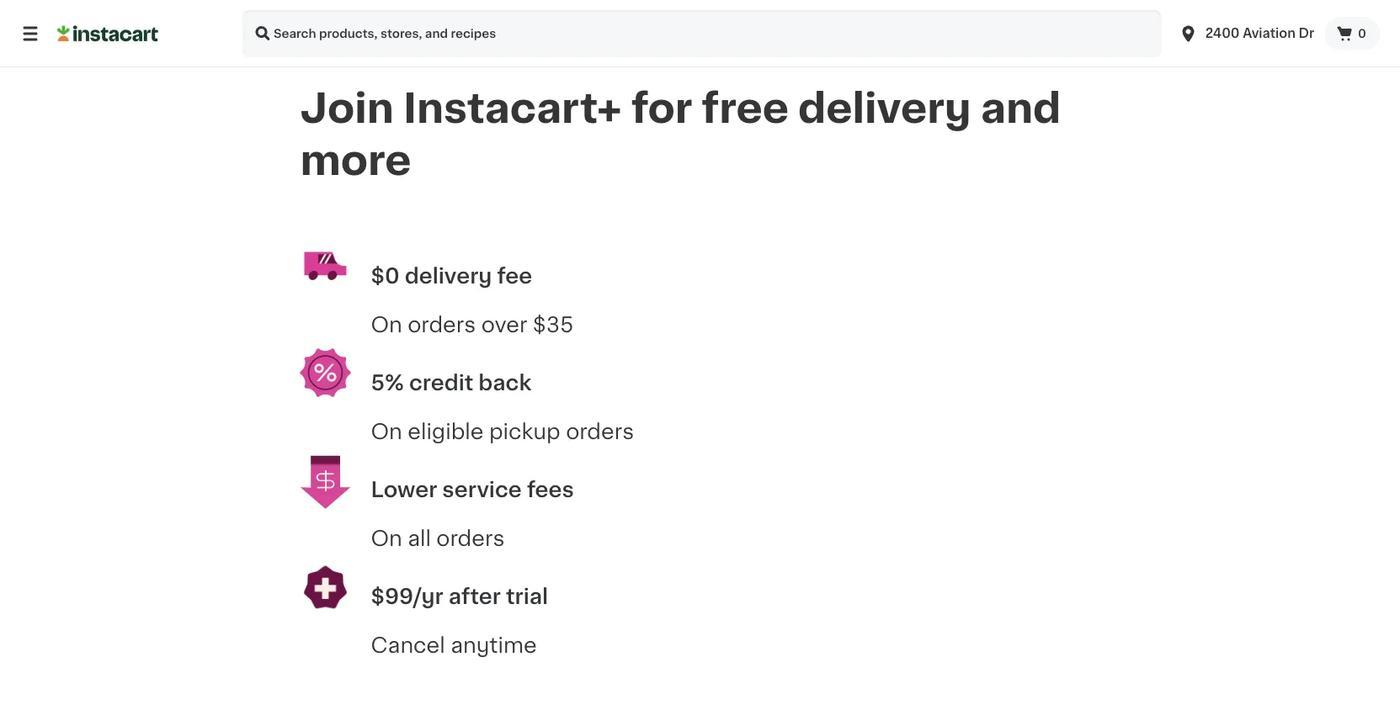 Task type: locate. For each thing, give the bounding box(es) containing it.
aviation
[[1243, 27, 1296, 40]]

eligible
[[408, 421, 484, 442]]

None search field
[[243, 10, 1162, 57]]

fees
[[527, 480, 574, 501]]

1 vertical spatial delivery
[[405, 266, 492, 287]]

0 vertical spatial on
[[371, 314, 402, 335]]

instacart logo image
[[57, 24, 158, 44]]

and
[[981, 88, 1061, 128]]

$0
[[371, 266, 400, 287]]

2 vertical spatial orders
[[437, 528, 505, 549]]

join
[[300, 88, 394, 128]]

pickup
[[489, 421, 561, 442]]

1 horizontal spatial delivery
[[798, 88, 972, 128]]

2400
[[1206, 27, 1240, 40]]

2400 aviation dr
[[1206, 27, 1315, 40]]

2 vertical spatial on
[[371, 528, 402, 549]]

1 on from the top
[[371, 314, 402, 335]]

orders down 'lower service fees'
[[437, 528, 505, 549]]

$35
[[533, 314, 574, 335]]

on all orders
[[371, 528, 505, 549]]

delivery
[[798, 88, 972, 128], [405, 266, 492, 287]]

Search field
[[243, 10, 1162, 57]]

all
[[408, 528, 431, 549]]

0
[[1359, 28, 1367, 40]]

on left all
[[371, 528, 402, 549]]

0 button
[[1325, 17, 1380, 51]]

$0 delivery fee
[[371, 266, 532, 287]]

0 horizontal spatial delivery
[[405, 266, 492, 287]]

orders right the pickup
[[566, 421, 634, 442]]

on down 5%
[[371, 421, 402, 442]]

5%
[[371, 373, 404, 394]]

on
[[371, 314, 402, 335], [371, 421, 402, 442], [371, 528, 402, 549]]

more
[[300, 141, 411, 181]]

2 on from the top
[[371, 421, 402, 442]]

credit
[[409, 373, 474, 394]]

orders down $0 delivery fee
[[408, 314, 476, 335]]

3 on from the top
[[371, 528, 402, 549]]

1 vertical spatial on
[[371, 421, 402, 442]]

0 vertical spatial delivery
[[798, 88, 972, 128]]

trial
[[506, 587, 548, 607]]

orders
[[408, 314, 476, 335], [566, 421, 634, 442], [437, 528, 505, 549]]

on eligible pickup orders
[[371, 421, 634, 442]]

on down $0
[[371, 314, 402, 335]]

back
[[479, 373, 532, 394]]



Task type: describe. For each thing, give the bounding box(es) containing it.
instacart+
[[403, 88, 622, 128]]

on for on orders over $35
[[371, 314, 402, 335]]

for
[[632, 88, 693, 128]]

dr
[[1299, 27, 1315, 40]]

2400 aviation dr button
[[1169, 10, 1325, 57]]

5% credit back
[[371, 373, 532, 394]]

fee
[[497, 266, 532, 287]]

2400 aviation dr button
[[1179, 10, 1315, 57]]

1 vertical spatial orders
[[566, 421, 634, 442]]

free
[[702, 88, 789, 128]]

after
[[449, 587, 501, 607]]

over
[[482, 314, 528, 335]]

anytime
[[451, 635, 537, 656]]

service
[[442, 480, 522, 501]]

$99/yr
[[371, 587, 444, 607]]

lower service fees
[[371, 480, 574, 501]]

0 vertical spatial orders
[[408, 314, 476, 335]]

on for on all orders
[[371, 528, 402, 549]]

join instacart+ for free delivery and more
[[300, 88, 1071, 181]]

on for on eligible pickup orders
[[371, 421, 402, 442]]

$99/yr after trial
[[371, 587, 548, 607]]

cancel
[[371, 635, 445, 656]]

cancel anytime
[[371, 635, 537, 656]]

on orders over $35
[[371, 314, 574, 335]]

lower
[[371, 480, 437, 501]]

delivery inside join instacart+ for free delivery and more
[[798, 88, 972, 128]]



Task type: vqa. For each thing, say whether or not it's contained in the screenshot.
On to the middle
yes



